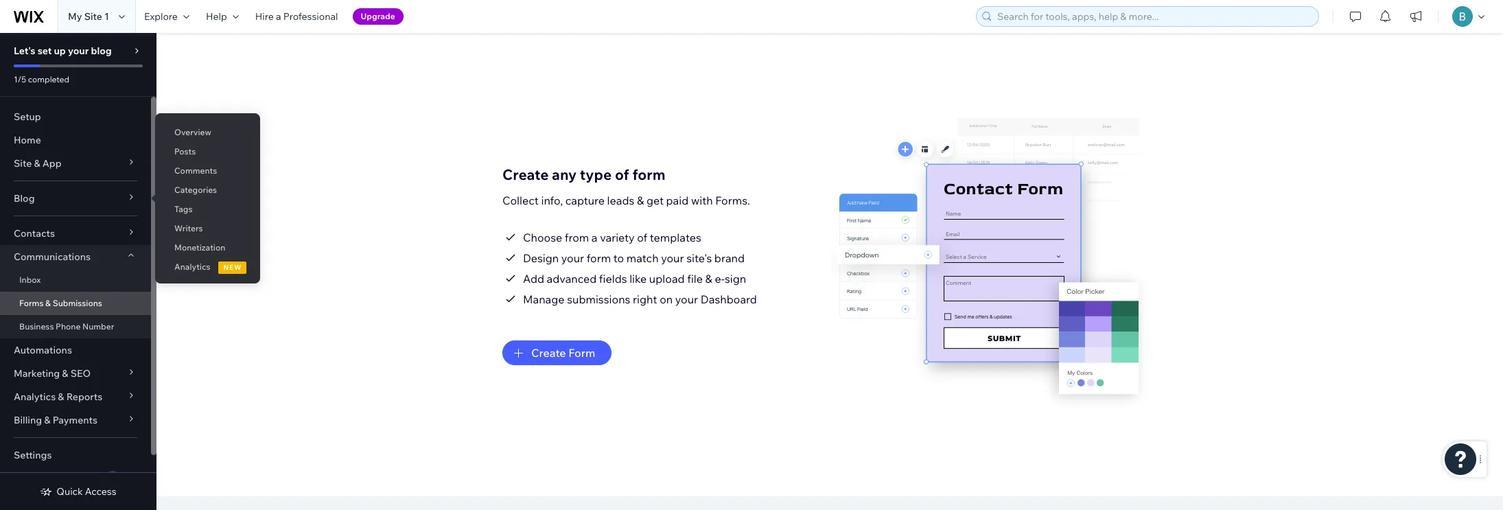 Task type: describe. For each thing, give the bounding box(es) containing it.
automations link
[[0, 339, 151, 362]]

with
[[691, 193, 713, 207]]

marketing & seo button
[[0, 362, 151, 385]]

upgrade button
[[353, 8, 404, 25]]

writers
[[174, 223, 203, 233]]

access
[[85, 485, 116, 498]]

reports
[[66, 391, 102, 403]]

posts
[[174, 146, 196, 157]]

forms
[[19, 298, 44, 308]]

billing & payments button
[[0, 409, 151, 432]]

business phone number
[[19, 321, 114, 332]]

& for app
[[34, 157, 40, 170]]

analytics for analytics & reports
[[14, 391, 56, 403]]

form
[[569, 346, 596, 359]]

0 horizontal spatial of
[[615, 165, 629, 183]]

manage
[[523, 292, 565, 306]]

contacts
[[14, 227, 55, 240]]

your up advanced
[[562, 251, 584, 265]]

fields
[[599, 272, 627, 285]]

forms.
[[716, 193, 750, 207]]

forms & submissions
[[19, 298, 102, 308]]

info,
[[541, 193, 563, 207]]

billing
[[14, 414, 42, 426]]

quick
[[57, 485, 83, 498]]

paid
[[666, 193, 689, 207]]

communications button
[[0, 245, 151, 268]]

right
[[633, 292, 658, 306]]

professional
[[283, 10, 338, 23]]

help button
[[198, 0, 247, 33]]

upgrade
[[361, 11, 395, 21]]

help
[[206, 10, 227, 23]]

site & app button
[[0, 152, 151, 175]]

sign
[[725, 272, 747, 285]]

hire a professional
[[255, 10, 338, 23]]

seo
[[71, 367, 91, 380]]

monetization link
[[155, 236, 261, 260]]

home link
[[0, 128, 151, 152]]

contacts button
[[0, 222, 151, 245]]

of inside the choose from a variety of templates design your form to match your site's brand add advanced fields like upload file & e-sign manage submissions right on your dashboard
[[637, 230, 648, 244]]

analytics & reports
[[14, 391, 102, 403]]

let's set up your blog
[[14, 45, 112, 57]]

choose from a variety of templates design your form to match your site's brand add advanced fields like upload file & e-sign manage submissions right on your dashboard
[[523, 230, 757, 306]]

1/5
[[14, 74, 26, 84]]

sidebar element
[[0, 33, 157, 510]]

up
[[54, 45, 66, 57]]

marketing
[[14, 367, 60, 380]]

phone
[[56, 321, 81, 332]]

inbox
[[19, 275, 41, 285]]

collect info, capture leads & get paid with forms.
[[503, 193, 750, 207]]

collect
[[503, 193, 539, 207]]

& for payments
[[44, 414, 50, 426]]

0 vertical spatial form
[[633, 165, 666, 183]]

analytics for analytics
[[174, 262, 210, 272]]

completed
[[28, 74, 69, 84]]

1
[[104, 10, 109, 23]]

add
[[523, 272, 545, 285]]

explore
[[144, 10, 178, 23]]

like
[[630, 272, 647, 285]]

marketing & seo
[[14, 367, 91, 380]]

get
[[647, 193, 664, 207]]

categories link
[[155, 179, 261, 202]]

0 vertical spatial site
[[84, 10, 102, 23]]

advanced
[[547, 272, 597, 285]]

setup
[[14, 111, 41, 123]]

inbox link
[[0, 268, 151, 292]]

number
[[82, 321, 114, 332]]

file
[[688, 272, 703, 285]]

blog
[[14, 192, 35, 205]]

create form button
[[503, 340, 612, 365]]

app
[[42, 157, 62, 170]]

communications
[[14, 251, 91, 263]]

dashboard
[[701, 292, 757, 306]]

a inside the choose from a variety of templates design your form to match your site's brand add advanced fields like upload file & e-sign manage submissions right on your dashboard
[[592, 230, 598, 244]]

let's
[[14, 45, 35, 57]]

upload
[[649, 272, 685, 285]]



Task type: locate. For each thing, give the bounding box(es) containing it.
site
[[84, 10, 102, 23], [14, 157, 32, 170]]

leads
[[607, 193, 635, 207]]

tags
[[174, 204, 193, 214]]

& left the get
[[637, 193, 644, 207]]

0 horizontal spatial form
[[587, 251, 611, 265]]

writers link
[[155, 217, 261, 240]]

hire
[[255, 10, 274, 23]]

create for create form
[[531, 346, 566, 359]]

monetization
[[174, 242, 225, 253]]

& right billing
[[44, 414, 50, 426]]

create any type of form
[[503, 165, 666, 183]]

& for seo
[[62, 367, 68, 380]]

1 vertical spatial form
[[587, 251, 611, 265]]

from
[[565, 230, 589, 244]]

of up match
[[637, 230, 648, 244]]

business phone number link
[[0, 315, 151, 339]]

quick access
[[57, 485, 116, 498]]

form left to
[[587, 251, 611, 265]]

business
[[19, 321, 54, 332]]

overview link
[[155, 121, 261, 144]]

payments
[[53, 414, 97, 426]]

new
[[223, 263, 242, 272]]

1/5 completed
[[14, 74, 69, 84]]

design
[[523, 251, 559, 265]]

0 horizontal spatial analytics
[[14, 391, 56, 403]]

billing & payments
[[14, 414, 97, 426]]

your down templates
[[661, 251, 684, 265]]

analytics down monetization
[[174, 262, 210, 272]]

0 horizontal spatial a
[[276, 10, 281, 23]]

of up leads
[[615, 165, 629, 183]]

on
[[660, 292, 673, 306]]

any
[[552, 165, 577, 183]]

Search for tools, apps, help & more... field
[[994, 7, 1315, 26]]

& for submissions
[[45, 298, 51, 308]]

a right hire on the left top
[[276, 10, 281, 23]]

setup link
[[0, 105, 151, 128]]

form inside the choose from a variety of templates design your form to match your site's brand add advanced fields like upload file & e-sign manage submissions right on your dashboard
[[587, 251, 611, 265]]

tags link
[[155, 198, 261, 221]]

type
[[580, 165, 612, 183]]

overview
[[174, 127, 211, 137]]

comments link
[[155, 159, 261, 183]]

1 horizontal spatial form
[[633, 165, 666, 183]]

set
[[38, 45, 52, 57]]

analytics inside popup button
[[14, 391, 56, 403]]

a right from
[[592, 230, 598, 244]]

your inside sidebar 'element'
[[68, 45, 89, 57]]

home
[[14, 134, 41, 146]]

settings link
[[0, 444, 151, 467]]

create left form
[[531, 346, 566, 359]]

capture
[[566, 193, 605, 207]]

to
[[614, 251, 624, 265]]

& left e-
[[706, 272, 713, 285]]

& inside the choose from a variety of templates design your form to match your site's brand add advanced fields like upload file & e-sign manage submissions right on your dashboard
[[706, 272, 713, 285]]

create form
[[531, 346, 596, 359]]

e-
[[715, 272, 725, 285]]

1 horizontal spatial site
[[84, 10, 102, 23]]

1 horizontal spatial analytics
[[174, 262, 210, 272]]

quick access button
[[40, 485, 116, 498]]

variety
[[600, 230, 635, 244]]

comments
[[174, 165, 217, 176]]

a
[[276, 10, 281, 23], [592, 230, 598, 244]]

create for create any type of form
[[503, 165, 549, 183]]

choose
[[523, 230, 563, 244]]

1 vertical spatial create
[[531, 346, 566, 359]]

analytics down marketing
[[14, 391, 56, 403]]

1 vertical spatial site
[[14, 157, 32, 170]]

hire a professional link
[[247, 0, 346, 33]]

& left reports
[[58, 391, 64, 403]]

& inside popup button
[[58, 391, 64, 403]]

1 horizontal spatial of
[[637, 230, 648, 244]]

analytics & reports button
[[0, 385, 151, 409]]

0 vertical spatial of
[[615, 165, 629, 183]]

automations
[[14, 344, 72, 356]]

& right forms
[[45, 298, 51, 308]]

0 horizontal spatial site
[[14, 157, 32, 170]]

site left 1 on the left of page
[[84, 10, 102, 23]]

& for reports
[[58, 391, 64, 403]]

& left seo
[[62, 367, 68, 380]]

submissions
[[567, 292, 631, 306]]

brand
[[715, 251, 745, 265]]

&
[[34, 157, 40, 170], [637, 193, 644, 207], [706, 272, 713, 285], [45, 298, 51, 308], [62, 367, 68, 380], [58, 391, 64, 403], [44, 414, 50, 426]]

site down home
[[14, 157, 32, 170]]

your
[[68, 45, 89, 57], [562, 251, 584, 265], [661, 251, 684, 265], [676, 292, 698, 306]]

my site 1
[[68, 10, 109, 23]]

match
[[627, 251, 659, 265]]

1 vertical spatial of
[[637, 230, 648, 244]]

my
[[68, 10, 82, 23]]

create
[[503, 165, 549, 183], [531, 346, 566, 359]]

analytics
[[174, 262, 210, 272], [14, 391, 56, 403]]

0 vertical spatial create
[[503, 165, 549, 183]]

of
[[615, 165, 629, 183], [637, 230, 648, 244]]

1 horizontal spatial a
[[592, 230, 598, 244]]

settings
[[14, 449, 52, 461]]

1 vertical spatial analytics
[[14, 391, 56, 403]]

categories
[[174, 185, 217, 195]]

forms & submissions link
[[0, 292, 151, 315]]

your right up
[[68, 45, 89, 57]]

posts link
[[155, 140, 261, 163]]

your right on
[[676, 292, 698, 306]]

submissions
[[53, 298, 102, 308]]

blog button
[[0, 187, 151, 210]]

create up collect
[[503, 165, 549, 183]]

0 vertical spatial analytics
[[174, 262, 210, 272]]

templates
[[650, 230, 702, 244]]

1 vertical spatial a
[[592, 230, 598, 244]]

0 vertical spatial a
[[276, 10, 281, 23]]

site's
[[687, 251, 712, 265]]

create inside button
[[531, 346, 566, 359]]

site & app
[[14, 157, 62, 170]]

form up the get
[[633, 165, 666, 183]]

& left app
[[34, 157, 40, 170]]

site inside popup button
[[14, 157, 32, 170]]



Task type: vqa. For each thing, say whether or not it's contained in the screenshot.
MY
yes



